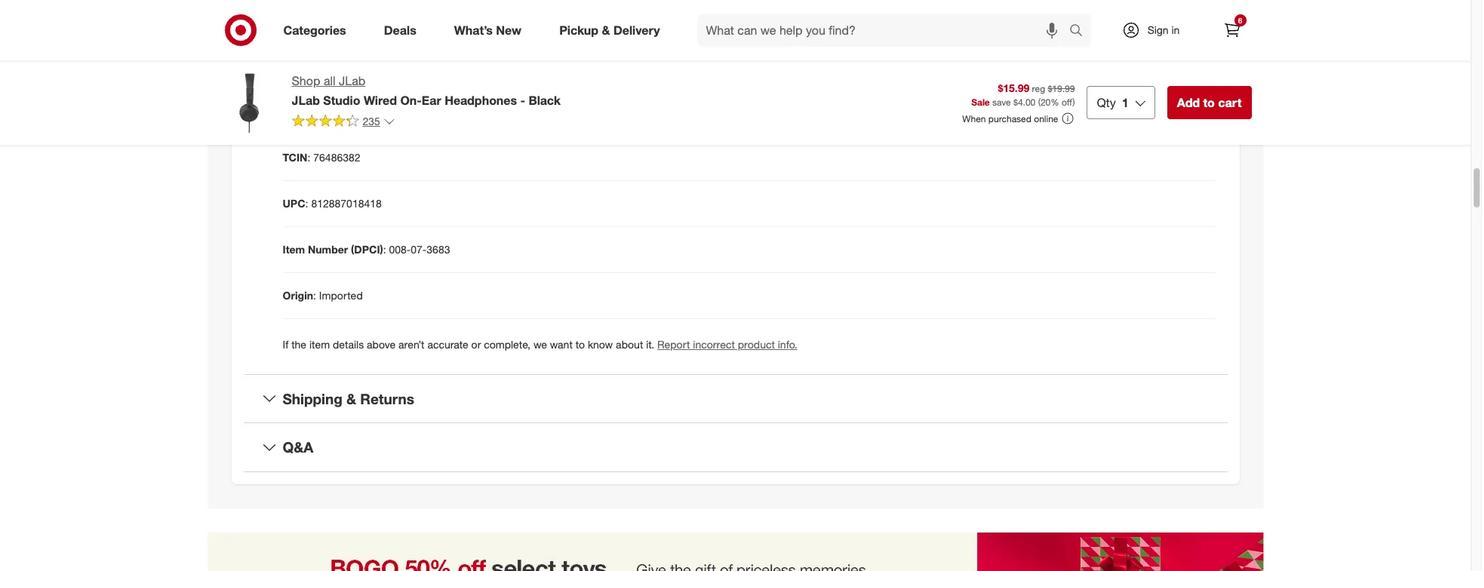 Task type: locate. For each thing, give the bounding box(es) containing it.
origin
[[283, 289, 313, 302]]

aren't
[[399, 338, 425, 351]]

call
[[978, 105, 994, 118]]

$19.99
[[1048, 83, 1075, 94]]

6
[[1238, 16, 1242, 25]]

: left the 812887018418
[[305, 197, 308, 210]]

& for pickup
[[602, 22, 610, 37]]

image of jlab studio wired on-ear headphones - black image
[[219, 72, 280, 133]]

0 horizontal spatial item
[[309, 338, 330, 351]]

deals
[[384, 22, 416, 37]]

complete,
[[484, 338, 531, 351]]

: left imported
[[313, 289, 316, 302]]

imported
[[319, 289, 363, 302]]

pickup & delivery link
[[547, 14, 679, 47]]

if the item details above aren't accurate or complete, we want to know about it. report incorrect product info.
[[283, 338, 797, 351]]

to right add
[[1203, 95, 1215, 110]]

qty 1
[[1097, 95, 1129, 110]]

want
[[550, 338, 573, 351]]

0 vertical spatial item
[[784, 105, 805, 118]]

add to cart
[[1177, 95, 1242, 110]]

on-
[[400, 93, 422, 108]]

2 horizontal spatial to
[[1203, 95, 1215, 110]]

incorrect
[[693, 338, 735, 351]]

categories link
[[271, 14, 365, 47]]

& left returns
[[346, 390, 356, 407]]

the right the if
[[291, 338, 306, 351]]

sign in link
[[1109, 14, 1203, 47]]

1 horizontal spatial the
[[552, 105, 567, 118]]

the right of
[[552, 105, 567, 118]]

jlab down battery
[[339, 73, 365, 88]]

3869
[[1169, 105, 1193, 118]]

headphones
[[445, 93, 517, 108]]

when purchased online
[[962, 113, 1058, 124]]

battery:
[[283, 59, 323, 72]]

shipping
[[283, 390, 342, 407]]

800-
[[1126, 105, 1147, 118]]

to right want
[[576, 338, 585, 351]]

item left details
[[309, 338, 330, 351]]

: left '76486382'
[[308, 151, 310, 164]]

what's new link
[[441, 14, 540, 47]]

copy
[[514, 105, 537, 118]]

$15.99
[[998, 81, 1030, 94]]

the
[[552, 105, 567, 118], [900, 105, 915, 118], [291, 338, 306, 351]]

to inside button
[[1203, 95, 1215, 110]]

1 vertical spatial or
[[471, 338, 481, 351]]

warranty: lifetime limited warranty. to obtain a copy of the manufacturer's or supplier's warranty for this item prior to purchasing the item, please call target guest services at 1-800-591-3869
[[283, 105, 1193, 118]]

in
[[1172, 23, 1180, 36]]

microphone:
[[283, 13, 346, 26]]

What can we help you find? suggestions appear below search field
[[697, 14, 1073, 47]]

this
[[764, 105, 781, 118]]

supplier's
[[656, 105, 702, 118]]

the left item,
[[900, 105, 915, 118]]

& right pickup on the left top of page
[[602, 22, 610, 37]]

0 horizontal spatial &
[[346, 390, 356, 407]]

item right "this"
[[784, 105, 805, 118]]

235
[[363, 115, 380, 127]]

&
[[602, 22, 610, 37], [346, 390, 356, 407]]

1 vertical spatial jlab
[[292, 93, 320, 108]]

to
[[1203, 95, 1215, 110], [832, 105, 842, 118], [576, 338, 585, 351]]

guest
[[1029, 105, 1057, 118]]

pickup
[[559, 22, 599, 37]]

: for 76486382
[[308, 151, 310, 164]]

or left supplier's
[[644, 105, 653, 118]]

1 horizontal spatial jlab
[[339, 73, 365, 88]]

0 vertical spatial jlab
[[339, 73, 365, 88]]

0 vertical spatial or
[[644, 105, 653, 118]]

no
[[326, 59, 339, 72]]

purchased
[[989, 113, 1032, 124]]

limited
[[375, 105, 410, 118]]

4.00
[[1018, 97, 1036, 108]]

1 horizontal spatial or
[[644, 105, 653, 118]]

812887018418
[[311, 197, 382, 210]]

used
[[380, 59, 405, 72]]

0 horizontal spatial or
[[471, 338, 481, 351]]

q&a
[[283, 439, 313, 456]]

shop
[[292, 73, 320, 88]]

jlab down the shop
[[292, 93, 320, 108]]

2 horizontal spatial the
[[900, 105, 915, 118]]

online
[[1034, 113, 1058, 124]]

1 vertical spatial item
[[309, 338, 330, 351]]

warranty
[[705, 105, 746, 118]]

07-
[[411, 243, 427, 256]]

or
[[644, 105, 653, 118], [471, 338, 481, 351]]

or right the accurate at the bottom left
[[471, 338, 481, 351]]

a
[[505, 105, 511, 118]]

sign in
[[1148, 23, 1180, 36]]

for
[[749, 105, 761, 118]]

black
[[529, 93, 561, 108]]

0 vertical spatial &
[[602, 22, 610, 37]]

origin : imported
[[283, 289, 363, 302]]

purchasing
[[845, 105, 897, 118]]

what's
[[454, 22, 493, 37]]

shipping & returns button
[[243, 375, 1227, 423]]

report
[[657, 338, 690, 351]]

:
[[308, 151, 310, 164], [305, 197, 308, 210], [383, 243, 386, 256], [313, 289, 316, 302]]

(dpci)
[[351, 243, 383, 256]]

$
[[1014, 97, 1018, 108]]

qty
[[1097, 95, 1116, 110]]

008-
[[389, 243, 411, 256]]

to right prior on the right top
[[832, 105, 842, 118]]

delivery
[[613, 22, 660, 37]]

number
[[308, 243, 348, 256]]

1 horizontal spatial &
[[602, 22, 610, 37]]

1 vertical spatial &
[[346, 390, 356, 407]]

manufacturer's
[[570, 105, 641, 118]]

0 horizontal spatial the
[[291, 338, 306, 351]]

& inside dropdown button
[[346, 390, 356, 407]]



Task type: describe. For each thing, give the bounding box(es) containing it.
6 link
[[1215, 14, 1249, 47]]

lifetime
[[334, 105, 372, 118]]

q&a button
[[243, 424, 1227, 472]]

0 horizontal spatial to
[[576, 338, 585, 351]]

-
[[520, 93, 525, 108]]

battery: no battery used
[[283, 59, 405, 72]]

)
[[1073, 97, 1075, 108]]

ear
[[422, 93, 441, 108]]

know
[[588, 338, 613, 351]]

warranty.
[[413, 105, 456, 118]]

battery
[[342, 59, 377, 72]]

1 horizontal spatial item
[[784, 105, 805, 118]]

to
[[459, 105, 470, 118]]

search
[[1062, 24, 1098, 39]]

it.
[[646, 338, 654, 351]]

& for shipping
[[346, 390, 356, 407]]

reg
[[1032, 83, 1045, 94]]

upc : 812887018418
[[283, 197, 382, 210]]

when
[[962, 113, 986, 124]]

at
[[1104, 105, 1113, 118]]

591-
[[1147, 105, 1169, 118]]

1-
[[1116, 105, 1126, 118]]

(
[[1038, 97, 1041, 108]]

tcin : 76486382
[[283, 151, 360, 164]]

shop all jlab jlab studio wired on-ear headphones - black
[[292, 73, 561, 108]]

if
[[283, 338, 288, 351]]

pickup & delivery
[[559, 22, 660, 37]]

please
[[944, 105, 975, 118]]

warranty:
[[283, 105, 331, 118]]

new
[[496, 22, 522, 37]]

wired
[[364, 93, 397, 108]]

of
[[540, 105, 549, 118]]

services
[[1060, 105, 1101, 118]]

what's new
[[454, 22, 522, 37]]

prior
[[807, 105, 829, 118]]

add to cart button
[[1167, 86, 1252, 119]]

studio
[[323, 93, 360, 108]]

: for imported
[[313, 289, 316, 302]]

0 horizontal spatial jlab
[[292, 93, 320, 108]]

1 horizontal spatial to
[[832, 105, 842, 118]]

item
[[283, 243, 305, 256]]

: left 008-
[[383, 243, 386, 256]]

sale
[[971, 97, 990, 108]]

details
[[333, 338, 364, 351]]

3683
[[427, 243, 450, 256]]

report incorrect product info. button
[[657, 338, 797, 353]]

%
[[1051, 97, 1059, 108]]

off
[[1062, 97, 1073, 108]]

advertisement region
[[207, 533, 1264, 571]]

built-
[[349, 13, 374, 26]]

shipping & returns
[[283, 390, 414, 407]]

obtain
[[473, 105, 502, 118]]

save
[[992, 97, 1011, 108]]

item,
[[918, 105, 941, 118]]

microphone: built-in microphone
[[283, 13, 442, 26]]

about
[[616, 338, 643, 351]]

upc
[[283, 197, 305, 210]]

76486382
[[313, 151, 360, 164]]

in
[[374, 13, 383, 26]]

tcin
[[283, 151, 308, 164]]

microphone
[[386, 13, 442, 26]]

add
[[1177, 95, 1200, 110]]

: for 812887018418
[[305, 197, 308, 210]]

item number (dpci) : 008-07-3683
[[283, 243, 450, 256]]

search button
[[1062, 14, 1098, 50]]

$15.99 reg $19.99 sale save $ 4.00 ( 20 % off )
[[971, 81, 1075, 108]]

deals link
[[371, 14, 435, 47]]

we
[[533, 338, 547, 351]]

categories
[[283, 22, 346, 37]]

sign
[[1148, 23, 1169, 36]]



Task type: vqa. For each thing, say whether or not it's contained in the screenshot.


